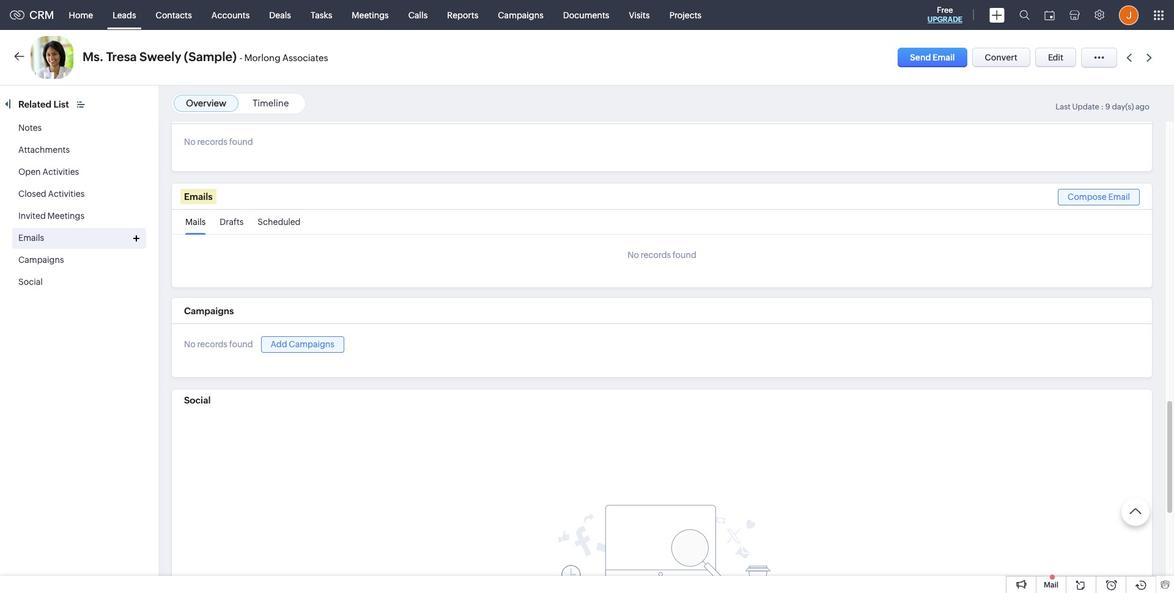 Task type: vqa. For each thing, say whether or not it's contained in the screenshot.
Select Module
no



Task type: locate. For each thing, give the bounding box(es) containing it.
tasks link
[[301, 0, 342, 30]]

previous record image
[[1126, 54, 1132, 61]]

1 vertical spatial records
[[641, 250, 671, 260]]

1 horizontal spatial campaigns link
[[488, 0, 553, 30]]

scheduled
[[258, 217, 301, 227]]

campaigns link
[[488, 0, 553, 30], [18, 255, 64, 265]]

emails down invited
[[18, 233, 44, 243]]

meetings down closed activities
[[47, 211, 84, 221]]

invited
[[18, 211, 46, 221]]

1 vertical spatial email
[[1108, 192, 1130, 202]]

0 vertical spatial emails
[[184, 191, 213, 202]]

create menu element
[[982, 0, 1012, 30]]

email right 'send'
[[933, 53, 955, 62]]

activities for open activities
[[42, 167, 79, 177]]

next record image
[[1147, 54, 1155, 61]]

email for send email
[[933, 53, 955, 62]]

emails up mails
[[184, 191, 213, 202]]

attachments link
[[18, 145, 70, 155]]

social
[[18, 277, 43, 287], [184, 395, 211, 405]]

search element
[[1012, 0, 1037, 30]]

associates
[[282, 53, 328, 63]]

notes link
[[18, 123, 42, 133]]

records
[[197, 137, 227, 147], [641, 250, 671, 260], [197, 340, 227, 349]]

edit
[[1048, 53, 1063, 62]]

documents
[[563, 10, 609, 20]]

1 vertical spatial emails
[[18, 233, 44, 243]]

campaigns
[[498, 10, 544, 20], [18, 255, 64, 265], [184, 306, 234, 316], [289, 339, 334, 349]]

upgrade
[[928, 15, 963, 24]]

campaigns link right reports
[[488, 0, 553, 30]]

deals link
[[259, 0, 301, 30]]

free
[[937, 6, 953, 15]]

edit button
[[1035, 48, 1076, 67]]

open
[[18, 167, 41, 177]]

free upgrade
[[928, 6, 963, 24]]

compose email
[[1068, 192, 1130, 202]]

found
[[229, 137, 253, 147], [673, 250, 696, 260], [229, 340, 253, 349]]

calls
[[408, 10, 428, 20]]

accounts link
[[202, 0, 259, 30]]

compose
[[1068, 192, 1107, 202]]

0 horizontal spatial email
[[933, 53, 955, 62]]

email inside button
[[933, 53, 955, 62]]

home
[[69, 10, 93, 20]]

tasks
[[311, 10, 332, 20]]

meetings
[[352, 10, 389, 20], [47, 211, 84, 221]]

1 vertical spatial found
[[673, 250, 696, 260]]

search image
[[1019, 10, 1030, 20]]

closed activities link
[[18, 189, 85, 199]]

last update : 9 day(s) ago
[[1056, 102, 1150, 111]]

no
[[184, 137, 196, 147], [628, 250, 639, 260], [184, 340, 196, 349]]

1 vertical spatial social
[[184, 395, 211, 405]]

ms.
[[83, 50, 104, 64]]

0 vertical spatial social
[[18, 277, 43, 287]]

emails
[[184, 191, 213, 202], [18, 233, 44, 243]]

contacts
[[156, 10, 192, 20]]

1 vertical spatial no records found
[[628, 250, 696, 260]]

reports link
[[437, 0, 488, 30]]

last
[[1056, 102, 1071, 111]]

1 horizontal spatial meetings
[[352, 10, 389, 20]]

leads
[[113, 10, 136, 20]]

send email
[[910, 53, 955, 62]]

meetings left calls "link"
[[352, 10, 389, 20]]

notes
[[18, 123, 42, 133]]

0 vertical spatial meetings
[[352, 10, 389, 20]]

1 vertical spatial activities
[[48, 189, 85, 199]]

documents link
[[553, 0, 619, 30]]

0 vertical spatial found
[[229, 137, 253, 147]]

campaigns link down emails link
[[18, 255, 64, 265]]

convert
[[985, 53, 1018, 62]]

email right compose on the right top
[[1108, 192, 1130, 202]]

1 vertical spatial no
[[628, 250, 639, 260]]

contacts link
[[146, 0, 202, 30]]

1 vertical spatial meetings
[[47, 211, 84, 221]]

day(s)
[[1112, 102, 1134, 111]]

invited meetings
[[18, 211, 84, 221]]

crm link
[[10, 9, 54, 21]]

calendar image
[[1044, 10, 1055, 20]]

mail
[[1044, 581, 1059, 589]]

activities
[[42, 167, 79, 177], [48, 189, 85, 199]]

activities up "closed activities" link
[[42, 167, 79, 177]]

convert button
[[972, 48, 1030, 67]]

attachments
[[18, 145, 70, 155]]

drafts
[[220, 217, 244, 227]]

0 horizontal spatial campaigns link
[[18, 255, 64, 265]]

1 horizontal spatial emails
[[184, 191, 213, 202]]

home link
[[59, 0, 103, 30]]

1 horizontal spatial email
[[1108, 192, 1130, 202]]

profile element
[[1112, 0, 1146, 30]]

0 vertical spatial activities
[[42, 167, 79, 177]]

email
[[933, 53, 955, 62], [1108, 192, 1130, 202]]

activities for closed activities
[[48, 189, 85, 199]]

0 vertical spatial no
[[184, 137, 196, 147]]

invited meetings link
[[18, 211, 84, 221]]

no records found
[[184, 137, 253, 147], [628, 250, 696, 260], [184, 340, 253, 349]]

-
[[240, 53, 242, 63]]

0 horizontal spatial emails
[[18, 233, 44, 243]]

0 vertical spatial email
[[933, 53, 955, 62]]

accounts
[[211, 10, 250, 20]]

0 vertical spatial records
[[197, 137, 227, 147]]

1 horizontal spatial social
[[184, 395, 211, 405]]

0 horizontal spatial social
[[18, 277, 43, 287]]

activities up invited meetings
[[48, 189, 85, 199]]

projects
[[669, 10, 702, 20]]



Task type: describe. For each thing, give the bounding box(es) containing it.
2 vertical spatial no records found
[[184, 340, 253, 349]]

email for compose email
[[1108, 192, 1130, 202]]

tresa
[[106, 50, 137, 64]]

ago
[[1136, 102, 1150, 111]]

related list
[[18, 99, 71, 109]]

9
[[1105, 102, 1110, 111]]

2 vertical spatial found
[[229, 340, 253, 349]]

2 vertical spatial no
[[184, 340, 196, 349]]

closed activities
[[18, 189, 85, 199]]

social link
[[18, 277, 43, 287]]

meetings link
[[342, 0, 399, 30]]

morlong
[[244, 53, 280, 63]]

send email button
[[898, 48, 967, 67]]

0 horizontal spatial meetings
[[47, 211, 84, 221]]

projects link
[[660, 0, 711, 30]]

calls link
[[399, 0, 437, 30]]

update
[[1072, 102, 1099, 111]]

sweely
[[139, 50, 181, 64]]

visits link
[[619, 0, 660, 30]]

related
[[18, 99, 51, 109]]

:
[[1101, 102, 1104, 111]]

closed
[[18, 189, 46, 199]]

create menu image
[[989, 8, 1005, 22]]

add
[[271, 339, 287, 349]]

profile image
[[1119, 5, 1139, 25]]

add campaigns
[[271, 339, 334, 349]]

(sample)
[[184, 50, 237, 64]]

open activities link
[[18, 167, 79, 177]]

crm
[[29, 9, 54, 21]]

reports
[[447, 10, 478, 20]]

2 vertical spatial records
[[197, 340, 227, 349]]

deals
[[269, 10, 291, 20]]

open activities
[[18, 167, 79, 177]]

0 vertical spatial no records found
[[184, 137, 253, 147]]

ms. tresa sweely (sample) - morlong associates
[[83, 50, 328, 64]]

visits
[[629, 10, 650, 20]]

timeline link
[[253, 98, 289, 108]]

emails link
[[18, 233, 44, 243]]

add campaigns link
[[261, 336, 344, 353]]

mails
[[185, 217, 206, 227]]

overview
[[186, 98, 226, 108]]

send
[[910, 53, 931, 62]]

list
[[53, 99, 69, 109]]

overview link
[[186, 98, 226, 108]]

1 vertical spatial campaigns link
[[18, 255, 64, 265]]

0 vertical spatial campaigns link
[[488, 0, 553, 30]]

timeline
[[253, 98, 289, 108]]

leads link
[[103, 0, 146, 30]]



